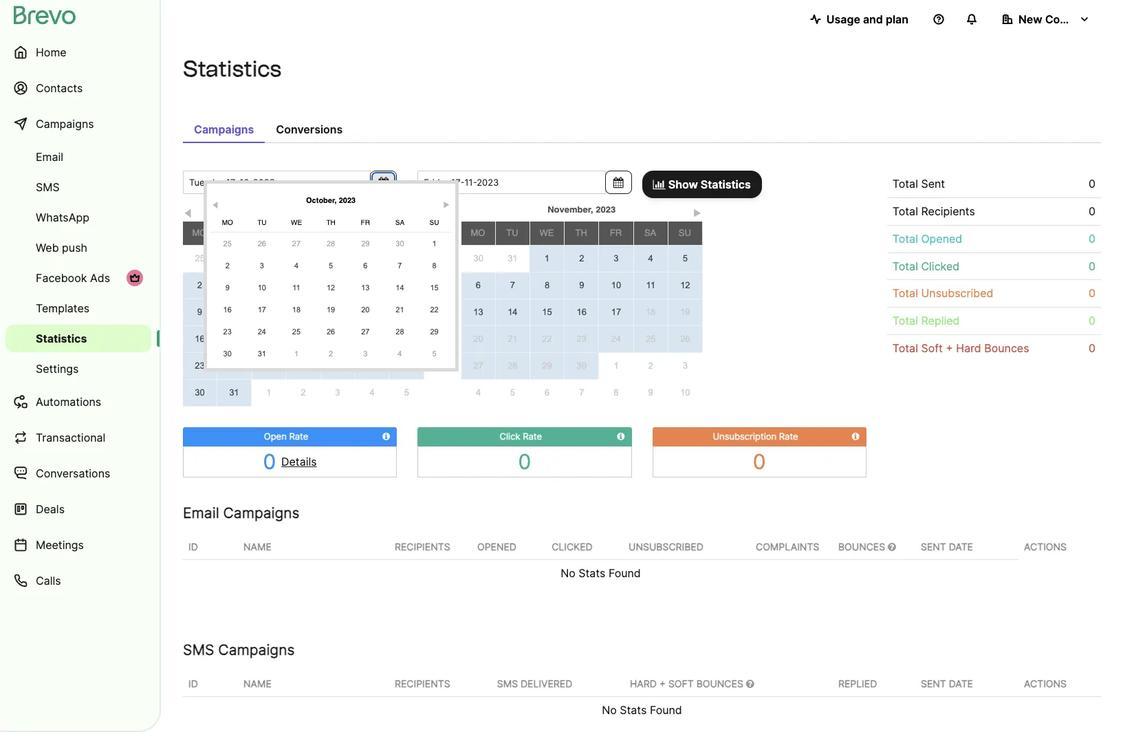 Task type: locate. For each thing, give the bounding box(es) containing it.
0 vertical spatial replied
[[922, 314, 960, 328]]

deals link
[[6, 493, 151, 526]]

0 details
[[263, 449, 317, 474]]

19 link
[[669, 299, 703, 326], [317, 300, 346, 319], [286, 326, 320, 352]]

2 horizontal spatial 13
[[474, 307, 484, 317]]

1 horizontal spatial bounces
[[985, 341, 1030, 355]]

2023
[[339, 196, 356, 205], [596, 204, 616, 215]]

no stats found
[[561, 566, 641, 580], [602, 703, 683, 717]]

2 total from the top
[[893, 204, 919, 218]]

1 horizontal spatial 15
[[430, 284, 439, 292]]

1 sent from the top
[[922, 541, 947, 552]]

2 horizontal spatial 12
[[681, 280, 691, 290]]

30 link
[[386, 234, 415, 253], [355, 246, 390, 272], [462, 246, 496, 272], [213, 344, 242, 363], [565, 353, 599, 379], [183, 380, 217, 406]]

rate for open rate
[[289, 431, 309, 442]]

total for total unsubscribed
[[893, 287, 919, 300]]

0 for total opened
[[1090, 232, 1096, 245]]

sa
[[396, 218, 405, 226], [366, 228, 378, 238], [645, 228, 657, 238]]

0 vertical spatial date
[[950, 541, 974, 552]]

+
[[947, 341, 954, 355], [660, 678, 666, 689]]

templates
[[36, 301, 90, 315]]

1 vertical spatial unsubscribed
[[629, 541, 704, 552]]

we down november,
[[540, 228, 554, 238]]

0 vertical spatial name
[[244, 541, 272, 552]]

10
[[612, 280, 622, 290], [258, 284, 266, 292], [229, 307, 239, 317], [681, 387, 691, 398]]

soft left bounces
[[669, 678, 694, 689]]

2 horizontal spatial fr
[[610, 228, 622, 238]]

0 horizontal spatial su
[[400, 228, 413, 238]]

0 horizontal spatial unsubscribed
[[629, 541, 704, 552]]

sms for sms
[[36, 180, 60, 194]]

name for sms campaigns
[[244, 678, 272, 689]]

name down "sms campaigns"
[[244, 678, 272, 689]]

soft down total replied
[[922, 341, 943, 355]]

templates link
[[6, 295, 151, 322]]

name down email campaigns
[[244, 541, 272, 552]]

bounces
[[985, 341, 1030, 355], [839, 541, 889, 552]]

3 link
[[600, 246, 634, 272], [248, 256, 277, 275], [217, 272, 251, 299], [351, 344, 380, 363], [668, 353, 703, 379], [321, 380, 355, 406]]

th down october,
[[297, 228, 309, 238]]

2 horizontal spatial statistics
[[701, 178, 751, 191]]

1 horizontal spatial we
[[291, 218, 302, 226]]

0 vertical spatial no
[[561, 566, 576, 580]]

we for 3
[[291, 218, 302, 226]]

▶
[[444, 201, 450, 209], [694, 209, 702, 219]]

14 link
[[386, 278, 415, 297], [356, 299, 389, 326], [496, 299, 530, 326]]

4 total from the top
[[893, 259, 919, 273]]

5 for topmost 31 'link' 5 link
[[683, 253, 688, 264]]

1 horizontal spatial sa
[[396, 218, 405, 226]]

0 for total sent
[[1090, 177, 1096, 191]]

28
[[327, 240, 335, 248], [298, 253, 308, 264], [396, 328, 404, 336], [367, 361, 377, 371], [508, 361, 518, 371]]

17 link
[[600, 299, 634, 326], [248, 300, 277, 319], [217, 326, 251, 352]]

2
[[580, 253, 585, 264], [226, 262, 230, 270], [197, 280, 202, 290], [329, 350, 333, 358], [649, 361, 654, 371], [301, 388, 306, 398]]

0 for total clicked
[[1090, 259, 1096, 273]]

campaigns link
[[6, 107, 151, 140], [183, 116, 265, 143]]

5 for 5 link for ◀ link to the right 31 'link'
[[433, 350, 437, 358]]

1 horizontal spatial th
[[327, 218, 336, 226]]

29 link
[[351, 234, 380, 253], [321, 246, 355, 272], [420, 322, 449, 341], [390, 353, 424, 379], [531, 353, 564, 379]]

th down november, 2023 link
[[576, 228, 588, 238]]

0 vertical spatial found
[[609, 566, 641, 580]]

2023 inside 'october, 2023 ▶'
[[339, 196, 356, 205]]

1 total from the top
[[893, 177, 919, 191]]

1 horizontal spatial replied
[[922, 314, 960, 328]]

31 link
[[496, 246, 530, 272], [248, 344, 277, 363], [217, 380, 251, 406]]

ads
[[90, 271, 110, 285]]

id down email campaigns
[[189, 541, 198, 552]]

3 total from the top
[[893, 232, 919, 245]]

2023 right october,
[[339, 196, 356, 205]]

▶ link for november, 2023 ▶
[[693, 206, 703, 219]]

total down total clicked
[[893, 287, 919, 300]]

bounces
[[697, 678, 744, 689]]

1 horizontal spatial rate
[[523, 431, 542, 442]]

0 horizontal spatial info circle image
[[383, 432, 390, 441]]

1 id from the top
[[189, 541, 198, 552]]

1 horizontal spatial clicked
[[922, 259, 960, 273]]

sa for november, 2023
[[645, 228, 657, 238]]

7
[[398, 262, 402, 270], [370, 280, 375, 290], [511, 280, 516, 290], [580, 387, 585, 398]]

0 horizontal spatial campaigns link
[[6, 107, 151, 140]]

mo for 7
[[471, 228, 485, 238]]

16
[[223, 306, 232, 314], [577, 307, 587, 317], [195, 334, 205, 344]]

1 horizontal spatial 11
[[293, 284, 301, 292]]

1 horizontal spatial 14
[[396, 284, 404, 292]]

2 vertical spatial sms
[[497, 678, 518, 689]]

found
[[609, 566, 641, 580], [650, 703, 683, 717]]

whatsapp
[[36, 211, 89, 224]]

24
[[258, 328, 266, 336], [612, 334, 622, 344], [229, 361, 239, 371]]

sa for october, 2023
[[396, 218, 405, 226]]

0 vertical spatial sent date
[[922, 541, 974, 552]]

0 horizontal spatial 18
[[264, 334, 274, 344]]

1 vertical spatial found
[[650, 703, 683, 717]]

1 name from the top
[[244, 541, 272, 552]]

october, 2023 link
[[245, 193, 417, 209]]

21
[[396, 306, 404, 314], [367, 334, 377, 344], [508, 334, 518, 344]]

2 horizontal spatial 19
[[681, 307, 691, 317]]

facebook
[[36, 271, 87, 285]]

sent date
[[922, 541, 974, 552], [922, 678, 974, 689]]

recipients for email campaigns
[[395, 541, 451, 552]]

23
[[223, 328, 232, 336], [577, 334, 587, 344], [195, 361, 205, 371]]

meetings link
[[6, 529, 151, 562]]

2023 down calendar icon
[[596, 204, 616, 215]]

9 link
[[565, 273, 599, 299], [213, 278, 242, 297], [183, 299, 217, 326], [634, 380, 668, 406]]

0 vertical spatial 31
[[508, 253, 518, 264]]

0 vertical spatial no stats found
[[561, 566, 641, 580]]

2 horizontal spatial rate
[[780, 431, 799, 442]]

total down the total sent
[[893, 204, 919, 218]]

0 horizontal spatial no
[[561, 566, 576, 580]]

31 link for the leftmost ◀ link
[[217, 380, 251, 406]]

25
[[223, 240, 232, 248], [195, 253, 205, 264], [292, 328, 301, 336], [646, 334, 656, 344], [264, 361, 274, 371]]

info circle image for open rate
[[383, 432, 390, 441]]

sms inside sms 'link'
[[36, 180, 60, 194]]

20 link
[[351, 300, 380, 319], [321, 326, 355, 352], [462, 326, 495, 352]]

sms for sms campaigns
[[183, 641, 214, 658]]

5 for 31 'link' for the leftmost ◀ link 5 link
[[405, 388, 410, 398]]

5
[[683, 253, 688, 264], [329, 262, 333, 270], [433, 350, 437, 358], [511, 387, 516, 398], [405, 388, 410, 398]]

0 horizontal spatial soft
[[669, 678, 694, 689]]

12 for 31 'link' for the leftmost ◀ link 5 link's 22 link
[[298, 307, 308, 317]]

14
[[396, 284, 404, 292], [367, 307, 377, 317], [508, 307, 518, 317]]

1 vertical spatial sms
[[183, 641, 214, 658]]

0 horizontal spatial 2023
[[339, 196, 356, 205]]

2 horizontal spatial 21
[[508, 334, 518, 344]]

rate right open
[[289, 431, 309, 442]]

november,
[[548, 204, 594, 215]]

new
[[1019, 12, 1043, 26]]

0 horizontal spatial 24
[[229, 361, 239, 371]]

unsubscription rate
[[713, 431, 799, 442]]

0 horizontal spatial 21
[[367, 334, 377, 344]]

hard  + soft bounces
[[630, 678, 747, 689]]

From text field
[[183, 171, 371, 194]]

5 total from the top
[[893, 287, 919, 300]]

mo
[[222, 218, 233, 226], [192, 228, 207, 238], [471, 228, 485, 238]]

calls link
[[6, 564, 151, 597]]

1 horizontal spatial unsubscribed
[[922, 287, 994, 300]]

th down october, 2023 link on the left top
[[327, 218, 336, 226]]

soft
[[922, 341, 943, 355], [669, 678, 694, 689]]

28 link
[[317, 234, 346, 253], [286, 246, 321, 272], [386, 322, 415, 341], [356, 353, 389, 379], [496, 353, 530, 379]]

15 link
[[420, 278, 449, 297], [390, 299, 424, 326], [531, 299, 564, 326]]

2 id from the top
[[189, 678, 198, 689]]

31
[[508, 253, 518, 264], [258, 350, 266, 358], [229, 387, 239, 398]]

23 link
[[213, 322, 242, 341], [565, 326, 599, 352], [183, 353, 217, 379]]

fr down october, 2023 link on the left top
[[332, 228, 344, 238]]

▶ link down to text box
[[442, 197, 452, 209]]

1 horizontal spatial found
[[650, 703, 683, 717]]

12 link for 5 link for ◀ link to the right 31 'link' 22 link
[[317, 278, 346, 297]]

0 vertical spatial stats
[[579, 566, 606, 580]]

2 horizontal spatial we
[[540, 228, 554, 238]]

total down total opened
[[893, 259, 919, 273]]

0 vertical spatial unsubscribed
[[922, 287, 994, 300]]

2 link
[[565, 246, 599, 272], [213, 256, 242, 275], [183, 272, 217, 299], [317, 344, 346, 363], [634, 353, 668, 379], [286, 380, 321, 406]]

1 horizontal spatial su
[[430, 218, 439, 226]]

1 horizontal spatial 13
[[361, 284, 370, 292]]

12
[[681, 280, 691, 290], [327, 284, 335, 292], [298, 307, 308, 317]]

total soft + hard bounces
[[893, 341, 1030, 355]]

24 link for 31 'link' for the leftmost ◀ link 5 link's 22 link
[[217, 353, 251, 379]]

+ down total replied
[[947, 341, 954, 355]]

12 link for 31 'link' for the leftmost ◀ link 5 link's 22 link
[[286, 299, 320, 326]]

sent
[[922, 541, 947, 552], [922, 678, 947, 689]]

0 horizontal spatial 12
[[298, 307, 308, 317]]

2 name from the top
[[244, 678, 272, 689]]

2 vertical spatial statistics
[[36, 332, 87, 346]]

rate
[[289, 431, 309, 442], [523, 431, 542, 442], [780, 431, 799, 442]]

2 horizontal spatial sms
[[497, 678, 518, 689]]

tu
[[258, 218, 267, 226], [228, 228, 240, 238], [507, 228, 519, 238]]

1 vertical spatial hard
[[630, 678, 657, 689]]

0 horizontal spatial 31
[[229, 387, 239, 398]]

▶ inside november, 2023 ▶
[[694, 209, 702, 219]]

1 rate from the left
[[289, 431, 309, 442]]

1 vertical spatial replied
[[839, 678, 878, 689]]

1 vertical spatial recipients
[[395, 541, 451, 552]]

▶ for october, 2023 ▶
[[444, 201, 450, 209]]

left___rvooi image
[[129, 273, 140, 284]]

fr for 7
[[610, 228, 622, 238]]

6 total from the top
[[893, 314, 919, 328]]

1 horizontal spatial 31
[[258, 350, 266, 358]]

22 link for 31 'link' for the leftmost ◀ link 5 link
[[390, 326, 424, 352]]

0 horizontal spatial found
[[609, 566, 641, 580]]

1 horizontal spatial email
[[183, 504, 219, 521]]

recipients
[[922, 204, 976, 218], [395, 541, 451, 552], [395, 678, 451, 689]]

2 rate from the left
[[523, 431, 542, 442]]

2 horizontal spatial mo
[[471, 228, 485, 238]]

usage
[[827, 12, 861, 26]]

◀ for ◀ link to the right
[[212, 201, 219, 209]]

0 horizontal spatial stats
[[579, 566, 606, 580]]

0 horizontal spatial 11
[[264, 307, 273, 317]]

0 vertical spatial actions
[[1025, 541, 1068, 553]]

fr down november, 2023 ▶
[[610, 228, 622, 238]]

17 link for 31 'link' for the leftmost ◀ link 5 link's 22 link
[[217, 326, 251, 352]]

statistics inside button
[[701, 178, 751, 191]]

sms
[[36, 180, 60, 194], [183, 641, 214, 658], [497, 678, 518, 689]]

settings
[[36, 362, 79, 376]]

2 horizontal spatial 31
[[508, 253, 518, 264]]

2 horizontal spatial 15
[[543, 307, 553, 317]]

▶ link down show statistics button
[[693, 206, 703, 219]]

24 link
[[248, 322, 277, 341], [600, 326, 634, 352], [217, 353, 251, 379]]

found for email campaigns
[[609, 566, 641, 580]]

1 vertical spatial clicked
[[552, 541, 593, 552]]

total down total unsubscribed
[[893, 314, 919, 328]]

2 sent from the top
[[922, 678, 947, 689]]

1 vertical spatial 31 link
[[248, 344, 277, 363]]

info circle image
[[383, 432, 390, 441], [618, 432, 625, 441]]

22 link for 5 link for ◀ link to the right 31 'link'
[[420, 300, 449, 319]]

1 horizontal spatial 2023
[[596, 204, 616, 215]]

statistics
[[183, 56, 282, 82], [701, 178, 751, 191], [36, 332, 87, 346]]

0 horizontal spatial 13
[[333, 307, 343, 317]]

16 link
[[565, 299, 599, 326], [213, 300, 242, 319], [183, 326, 217, 352]]

0 vertical spatial opened
[[922, 232, 963, 245]]

13 link
[[351, 278, 380, 297], [321, 299, 355, 326], [462, 299, 495, 326]]

total left sent
[[893, 177, 919, 191]]

we down october, 2023 link on the left top
[[291, 218, 302, 226]]

calendar image
[[614, 177, 624, 188]]

info circle image
[[852, 432, 860, 441]]

5 link
[[669, 246, 703, 272], [317, 256, 346, 275], [420, 344, 449, 363], [496, 380, 530, 406], [390, 380, 424, 406]]

0 vertical spatial soft
[[922, 341, 943, 355]]

18
[[292, 306, 301, 314], [646, 307, 656, 317], [264, 334, 274, 344]]

su
[[430, 218, 439, 226], [400, 228, 413, 238], [679, 228, 692, 238]]

1 horizontal spatial stats
[[620, 703, 647, 717]]

0 horizontal spatial fr
[[332, 228, 344, 238]]

▶ for november, 2023 ▶
[[694, 209, 702, 219]]

id down "sms campaigns"
[[189, 678, 198, 689]]

we down from text field
[[261, 228, 276, 238]]

2023 inside november, 2023 ▶
[[596, 204, 616, 215]]

22
[[430, 306, 439, 314], [402, 334, 412, 344], [543, 334, 553, 344]]

2 horizontal spatial su
[[679, 228, 692, 238]]

24 link for 5 link for ◀ link to the right 31 'link' 22 link
[[248, 322, 277, 341]]

1
[[433, 240, 437, 248], [545, 253, 550, 264], [295, 350, 299, 358], [614, 361, 619, 371], [266, 388, 271, 398]]

email for email campaigns
[[183, 504, 219, 521]]

0 horizontal spatial we
[[261, 228, 276, 238]]

1 info circle image from the left
[[383, 432, 390, 441]]

+ left bounces
[[660, 678, 666, 689]]

7 total from the top
[[893, 341, 919, 355]]

1 vertical spatial 31
[[258, 350, 266, 358]]

3 rate from the left
[[780, 431, 799, 442]]

th for 3
[[327, 218, 336, 226]]

13 for 5 link for ◀ link to the right 31 'link'
[[361, 284, 370, 292]]

rate right click
[[523, 431, 542, 442]]

rate right unsubscription
[[780, 431, 799, 442]]

1 vertical spatial no
[[602, 703, 617, 717]]

fr down 'october, 2023 ▶'
[[361, 218, 370, 226]]

total up total clicked
[[893, 232, 919, 245]]

sms for sms delivered
[[497, 678, 518, 689]]

2 info circle image from the left
[[618, 432, 625, 441]]

total down total replied
[[893, 341, 919, 355]]

12 link
[[669, 273, 703, 299], [317, 278, 346, 297], [286, 299, 320, 326]]

27 link
[[282, 234, 311, 253], [252, 246, 286, 272], [351, 322, 380, 341], [321, 353, 355, 379], [462, 353, 495, 379]]

21 link
[[386, 300, 415, 319], [356, 326, 389, 352], [496, 326, 530, 352]]

1 vertical spatial stats
[[620, 703, 647, 717]]

1 horizontal spatial +
[[947, 341, 954, 355]]

4
[[649, 253, 654, 264], [295, 262, 299, 270], [266, 280, 271, 290], [398, 350, 402, 358], [476, 387, 481, 398], [370, 388, 375, 398]]

su for november, 2023 ▶
[[679, 228, 692, 238]]

18 for 31 'link' for the leftmost ◀ link 5 link's 22 link
[[264, 334, 274, 344]]

30
[[396, 240, 404, 248], [367, 253, 377, 264], [474, 253, 484, 264], [223, 350, 232, 358], [577, 361, 587, 371], [195, 387, 205, 398]]

1 horizontal spatial soft
[[922, 341, 943, 355]]

31 for ◀ link to the right 31 'link'
[[258, 350, 266, 358]]

1 vertical spatial opened
[[478, 541, 517, 552]]

1 horizontal spatial ◀
[[212, 201, 219, 209]]

4 link
[[634, 246, 668, 272], [282, 256, 311, 275], [252, 272, 286, 299], [386, 344, 415, 363], [462, 380, 496, 406], [355, 380, 390, 406]]

we for 7
[[540, 228, 554, 238]]

details
[[282, 455, 317, 468]]

date
[[950, 541, 974, 552], [950, 678, 974, 689]]

tu for 7
[[507, 228, 519, 238]]

su for october, 2023 ▶
[[430, 218, 439, 226]]

2 vertical spatial 31 link
[[217, 380, 251, 406]]

▶ inside 'october, 2023 ▶'
[[444, 201, 450, 209]]



Task type: vqa. For each thing, say whether or not it's contained in the screenshot.


Task type: describe. For each thing, give the bounding box(es) containing it.
2023 for october, 2023
[[339, 196, 356, 205]]

5 link for topmost 31 'link'
[[669, 246, 703, 272]]

transactional link
[[6, 421, 151, 454]]

0 vertical spatial statistics
[[183, 56, 282, 82]]

18 for 5 link for ◀ link to the right 31 'link' 22 link
[[292, 306, 301, 314]]

usage and plan
[[827, 12, 909, 26]]

id for email campaigns
[[189, 541, 198, 552]]

no for email campaigns
[[561, 566, 576, 580]]

14 link for 5 link for ◀ link to the right 31 'link' 22 link
[[386, 278, 415, 297]]

1 horizontal spatial 21
[[396, 306, 404, 314]]

16 link for 5 link for ◀ link to the right 31 'link' 22 link
[[213, 300, 242, 319]]

0 vertical spatial recipients
[[922, 204, 976, 218]]

total replied
[[893, 314, 960, 328]]

total opened
[[893, 232, 963, 245]]

click
[[500, 431, 521, 442]]

23 link for 31 'link' for the leftmost ◀ link 5 link's 22 link
[[183, 353, 217, 379]]

automations
[[36, 395, 101, 409]]

tu for 3
[[258, 218, 267, 226]]

1 horizontal spatial 17
[[258, 306, 266, 314]]

◀ for the leftmost ◀ link
[[184, 209, 193, 219]]

sms link
[[6, 173, 151, 201]]

24 for 5 link for ◀ link to the right 31 'link' 22 link
[[258, 328, 266, 336]]

total for total replied
[[893, 314, 919, 328]]

To text field
[[418, 171, 606, 194]]

info circle image for click rate
[[618, 432, 625, 441]]

2 date from the top
[[950, 678, 974, 689]]

complaints
[[756, 541, 820, 552]]

web push link
[[6, 234, 151, 262]]

facebook ads link
[[6, 264, 151, 292]]

2 horizontal spatial 18
[[646, 307, 656, 317]]

16 link for 31 'link' for the leftmost ◀ link 5 link's 22 link
[[183, 326, 217, 352]]

email link
[[6, 143, 151, 171]]

0 horizontal spatial th
[[297, 228, 309, 238]]

show statistics button
[[643, 171, 762, 198]]

total recipients
[[893, 204, 976, 218]]

name for email campaigns
[[244, 541, 272, 552]]

1 horizontal spatial 16
[[223, 306, 232, 314]]

total unsubscribed
[[893, 287, 994, 300]]

23 link for 5 link for ◀ link to the right 31 'link' 22 link
[[213, 322, 242, 341]]

total for total clicked
[[893, 259, 919, 273]]

0 vertical spatial 31 link
[[496, 246, 530, 272]]

open
[[264, 431, 287, 442]]

contacts
[[36, 81, 83, 95]]

company
[[1046, 12, 1097, 26]]

new company button
[[992, 6, 1102, 33]]

calendar image
[[379, 177, 389, 188]]

1 horizontal spatial ◀ link
[[210, 197, 221, 209]]

transactional
[[36, 431, 106, 445]]

1 date from the top
[[950, 541, 974, 552]]

rate for click rate
[[523, 431, 542, 442]]

stats for sms campaigns
[[620, 703, 647, 717]]

0 horizontal spatial 16
[[195, 334, 205, 344]]

1 horizontal spatial 19
[[327, 306, 335, 314]]

1 vertical spatial bounces
[[839, 541, 889, 552]]

20 link for "14" link corresponding to 5 link for ◀ link to the right 31 'link' 22 link
[[351, 300, 380, 319]]

12 for 5 link for ◀ link to the right 31 'link' 22 link
[[327, 284, 335, 292]]

no for sms campaigns
[[602, 703, 617, 717]]

13 for 31 'link' for the leftmost ◀ link 5 link
[[333, 307, 343, 317]]

no stats found for email campaigns
[[561, 566, 641, 580]]

facebook ads
[[36, 271, 110, 285]]

open rate
[[264, 431, 309, 442]]

31 link for ◀ link to the right
[[248, 344, 277, 363]]

0 horizontal spatial 14
[[367, 307, 377, 317]]

email for email
[[36, 150, 63, 164]]

2 horizontal spatial 17
[[612, 307, 622, 317]]

5 link for 31 'link' for the leftmost ◀ link
[[390, 380, 424, 406]]

show
[[669, 178, 699, 191]]

settings link
[[6, 355, 151, 383]]

calls
[[36, 574, 61, 588]]

0 horizontal spatial hard
[[630, 678, 657, 689]]

0 horizontal spatial opened
[[478, 541, 517, 552]]

0 for total recipients
[[1090, 204, 1096, 218]]

push
[[62, 241, 87, 255]]

1 horizontal spatial 23
[[223, 328, 232, 336]]

17 link for 5 link for ◀ link to the right 31 'link' 22 link
[[248, 300, 277, 319]]

sms delivered
[[497, 678, 573, 689]]

contacts link
[[6, 72, 151, 105]]

2 sent date from the top
[[922, 678, 974, 689]]

statistics link
[[6, 325, 151, 352]]

sms campaigns
[[183, 641, 295, 658]]

2 horizontal spatial 20
[[474, 334, 484, 344]]

2 horizontal spatial 11
[[647, 280, 656, 290]]

bar chart image
[[654, 179, 666, 190]]

31 for topmost 31 'link'
[[508, 253, 518, 264]]

24 for 31 'link' for the leftmost ◀ link 5 link's 22 link
[[229, 361, 239, 371]]

2 horizontal spatial 14
[[508, 307, 518, 317]]

2 horizontal spatial 22
[[543, 334, 553, 344]]

no stats found for sms campaigns
[[602, 703, 683, 717]]

1 horizontal spatial 22
[[430, 306, 439, 314]]

0 horizontal spatial 17
[[229, 334, 239, 344]]

sent
[[922, 177, 946, 191]]

stats for email campaigns
[[579, 566, 606, 580]]

0 for total replied
[[1090, 314, 1096, 328]]

found for sms campaigns
[[650, 703, 683, 717]]

and
[[864, 12, 884, 26]]

0 horizontal spatial mo
[[192, 228, 207, 238]]

unsubscription
[[713, 431, 777, 442]]

october,
[[306, 196, 337, 205]]

show statistics
[[666, 178, 751, 191]]

1 vertical spatial soft
[[669, 678, 694, 689]]

0 vertical spatial bounces
[[985, 341, 1030, 355]]

total for total opened
[[893, 232, 919, 245]]

0 horizontal spatial statistics
[[36, 332, 87, 346]]

0 horizontal spatial +
[[660, 678, 666, 689]]

usage and plan button
[[800, 6, 920, 33]]

rate for unsubscription rate
[[780, 431, 799, 442]]

deals
[[36, 502, 65, 516]]

0 vertical spatial clicked
[[922, 259, 960, 273]]

1 sent date from the top
[[922, 541, 974, 552]]

2 horizontal spatial 16
[[577, 307, 587, 317]]

id for sms campaigns
[[189, 678, 198, 689]]

home
[[36, 45, 67, 59]]

total for total soft + hard bounces
[[893, 341, 919, 355]]

meetings
[[36, 538, 84, 552]]

5 link for ◀ link to the right 31 'link'
[[420, 344, 449, 363]]

0 horizontal spatial 19
[[298, 334, 308, 344]]

1 horizontal spatial opened
[[922, 232, 963, 245]]

0 horizontal spatial 15
[[402, 307, 412, 317]]

conversations link
[[6, 457, 151, 490]]

0 horizontal spatial sa
[[366, 228, 378, 238]]

0 horizontal spatial ◀ link
[[183, 206, 193, 219]]

0 horizontal spatial 23
[[195, 361, 205, 371]]

20 link for "14" link for 31 'link' for the leftmost ◀ link 5 link's 22 link
[[321, 326, 355, 352]]

mo for 3
[[222, 218, 233, 226]]

conversations
[[36, 467, 110, 480]]

plan
[[886, 12, 909, 26]]

14 link for 31 'link' for the leftmost ◀ link 5 link's 22 link
[[356, 299, 389, 326]]

home link
[[6, 36, 151, 69]]

november, 2023 ▶
[[548, 204, 702, 219]]

0 horizontal spatial tu
[[228, 228, 240, 238]]

delivered
[[521, 678, 573, 689]]

email campaigns
[[183, 504, 300, 521]]

total for total recipients
[[893, 204, 919, 218]]

fr for 3
[[361, 218, 370, 226]]

1 horizontal spatial 20
[[361, 306, 370, 314]]

31 for 31 'link' for the leftmost ◀ link
[[229, 387, 239, 398]]

0 horizontal spatial 20
[[333, 334, 343, 344]]

november, 2023 link
[[496, 202, 668, 218]]

conversions link
[[265, 116, 354, 143]]

2 actions from the top
[[1025, 678, 1068, 689]]

0 horizontal spatial 22
[[402, 334, 412, 344]]

2 horizontal spatial 24
[[612, 334, 622, 344]]

whatsapp link
[[6, 204, 151, 231]]

total sent
[[893, 177, 946, 191]]

click rate
[[500, 431, 542, 442]]

web push
[[36, 241, 87, 255]]

new company
[[1019, 12, 1097, 26]]

automations link
[[6, 385, 151, 418]]

1 actions from the top
[[1025, 541, 1068, 553]]

2 horizontal spatial 23
[[577, 334, 587, 344]]

th for 7
[[576, 228, 588, 238]]

0 for total unsubscribed
[[1090, 287, 1096, 300]]

web
[[36, 241, 59, 255]]

1 horizontal spatial hard
[[957, 341, 982, 355]]

total clicked
[[893, 259, 960, 273]]

▶ link for october, 2023 ▶
[[442, 197, 452, 209]]

2023 for november, 2023
[[596, 204, 616, 215]]

conversions
[[276, 123, 343, 136]]

total for total sent
[[893, 177, 919, 191]]

1 horizontal spatial campaigns link
[[183, 116, 265, 143]]

recipients for sms campaigns
[[395, 678, 451, 689]]

october, 2023 ▶
[[306, 196, 450, 209]]

0 for total soft + hard bounces
[[1090, 341, 1096, 355]]



